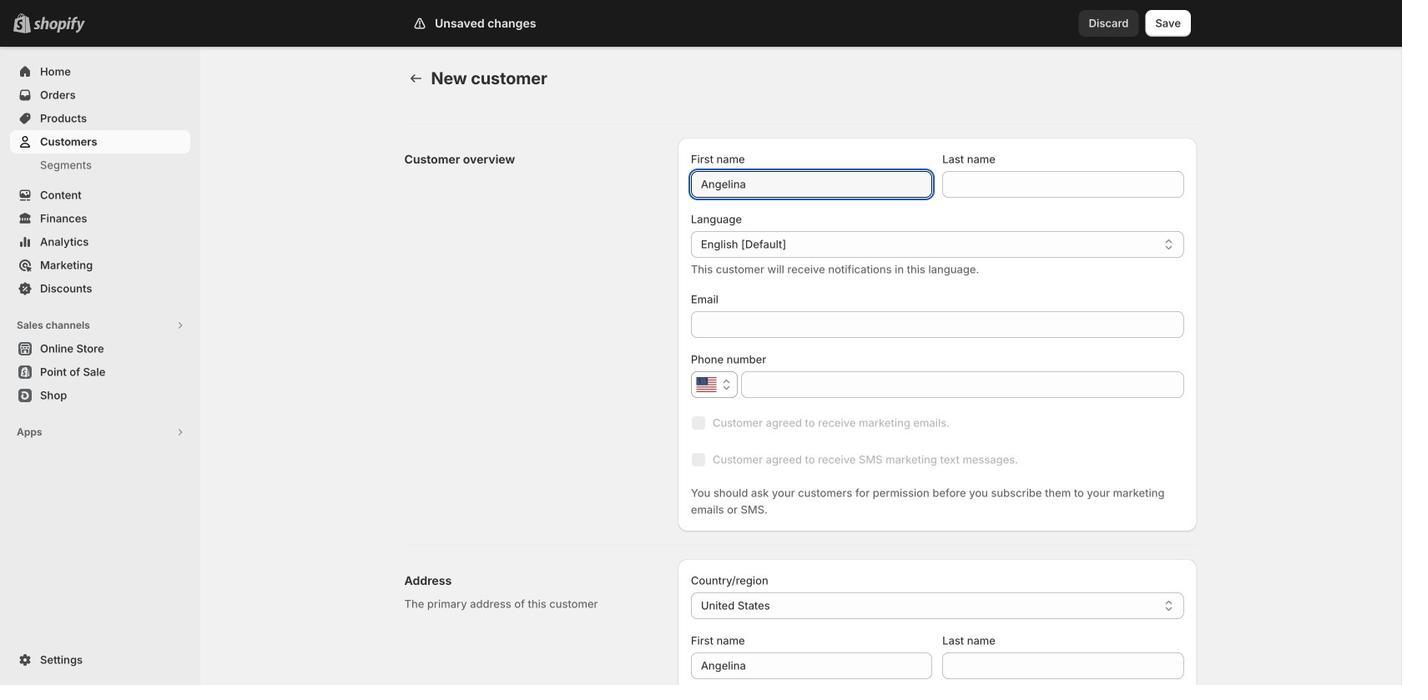Task type: vqa. For each thing, say whether or not it's contained in the screenshot.
Gift cards Link at the bottom of the page
no



Task type: describe. For each thing, give the bounding box(es) containing it.
united states (+1) image
[[697, 377, 717, 392]]

shopify image
[[33, 16, 85, 33]]



Task type: locate. For each thing, give the bounding box(es) containing it.
None email field
[[691, 311, 1184, 338]]

None text field
[[691, 171, 933, 198], [943, 171, 1184, 198], [741, 372, 1184, 398], [691, 171, 933, 198], [943, 171, 1184, 198], [741, 372, 1184, 398]]

None text field
[[691, 653, 933, 680], [943, 653, 1184, 680], [691, 653, 933, 680], [943, 653, 1184, 680]]



